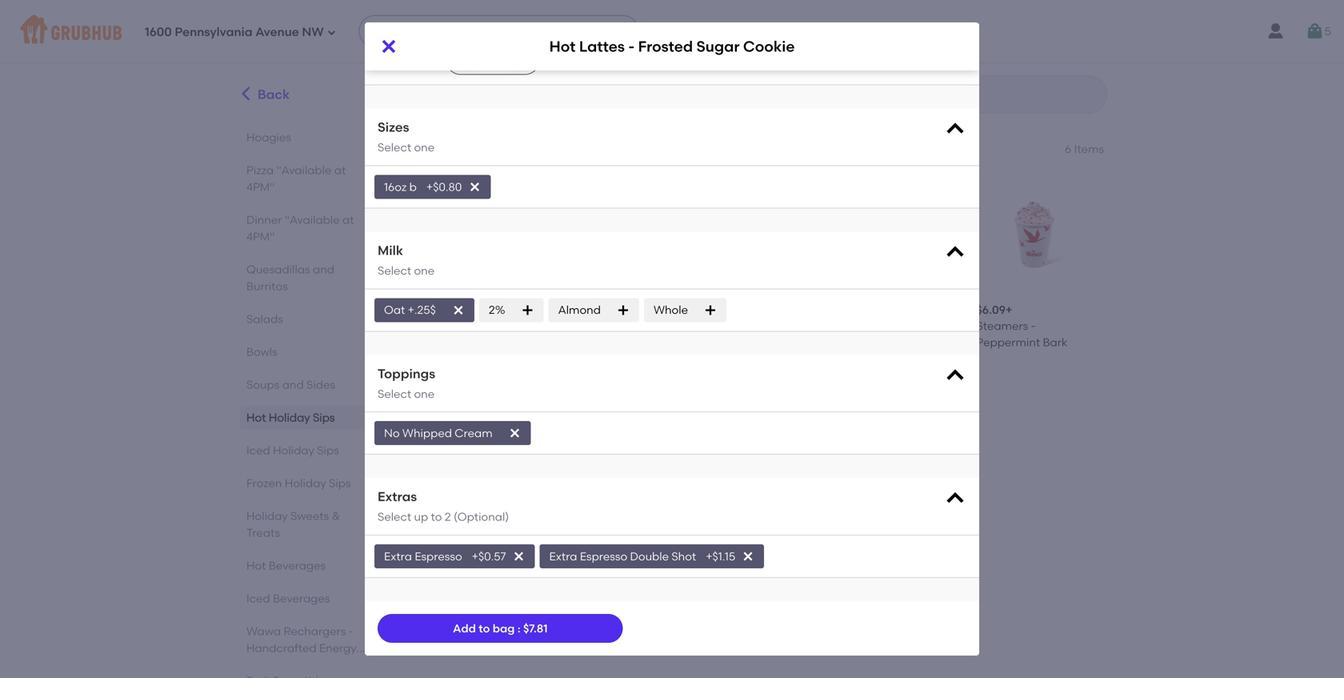 Task type: locate. For each thing, give the bounding box(es) containing it.
lattes
[[579, 38, 625, 55], [450, 319, 484, 333], [587, 319, 621, 333]]

at down the hoagies tab at the left top of the page
[[334, 163, 346, 177]]

hot inside "$6.09 + hot lattes - frosted sugar cookie"
[[428, 319, 447, 333]]

+ left 2%
[[457, 303, 464, 317]]

bark
[[769, 335, 793, 349], [1044, 335, 1068, 349]]

0 vertical spatial one
[[414, 141, 435, 154]]

blend down the +$0.57
[[479, 579, 510, 592]]

svg image right +$0.80
[[469, 181, 481, 193]]

one down toppings
[[414, 387, 435, 401]]

svg image for 2%
[[522, 304, 535, 317]]

holiday sweets & treats
[[247, 509, 340, 540]]

coffee
[[505, 563, 542, 576]]

0 horizontal spatial frosted
[[494, 319, 534, 333]]

lattes inside $5.49 + hot lattes - peppermint mocha
[[587, 319, 621, 333]]

select inside 'extras select up to 2 (optional)'
[[378, 510, 412, 524]]

1 horizontal spatial chocolates
[[862, 319, 925, 333]]

at down pizza "available at 4pm" tab
[[343, 213, 354, 227]]

4pm" down pizza at top
[[247, 180, 275, 194]]

2 vertical spatial one
[[414, 387, 435, 401]]

0 horizontal spatial extra
[[384, 549, 412, 563]]

0 horizontal spatial espresso
[[415, 549, 462, 563]]

1 espresso from the left
[[415, 549, 462, 563]]

back button
[[237, 75, 291, 114]]

peppermint
[[565, 335, 629, 349], [702, 335, 766, 349], [840, 335, 904, 349], [977, 335, 1041, 349]]

1 horizontal spatial and
[[313, 263, 335, 276]]

2 bark from the left
[[1044, 335, 1068, 349]]

"available inside pizza "available at 4pm"
[[277, 163, 332, 177]]

hot chocolates - peppermint cookies & cream button
[[833, 168, 964, 373]]

hot beverages
[[247, 559, 326, 572]]

sips
[[532, 137, 567, 157], [313, 411, 335, 424], [317, 444, 339, 457], [329, 476, 351, 490]]

1 vertical spatial beverages
[[273, 592, 330, 605]]

hot chocolates - peppermint bark image
[[702, 175, 820, 293]]

"available down pizza "available at 4pm" tab
[[285, 213, 340, 227]]

$6.09 inside "$6.09 + hot lattes - frosted sugar cookie"
[[428, 303, 457, 317]]

beverages for hot beverages
[[269, 559, 326, 572]]

+ inside $5.49 + hot lattes - peppermint mocha
[[594, 303, 600, 317]]

1 one from the top
[[414, 141, 435, 154]]

0 horizontal spatial chocolates
[[725, 319, 787, 333]]

hot holiday sips up +$0.80
[[428, 137, 567, 157]]

hot holiday sips tab
[[247, 409, 371, 426]]

1 vertical spatial hot holiday sips
[[247, 411, 335, 424]]

$6.09
[[428, 303, 457, 317], [702, 303, 732, 317], [977, 303, 1006, 317]]

2 one from the top
[[414, 264, 435, 277]]

chocolates inside $6.09 hot chocolates - peppermint bark
[[725, 319, 787, 333]]

2 extra from the left
[[550, 549, 578, 563]]

sips inside iced holiday sips "tab"
[[317, 444, 339, 457]]

0 vertical spatial cookie
[[744, 38, 795, 55]]

2 $6.09 from the left
[[702, 303, 732, 317]]

energy
[[319, 641, 357, 655]]

0 horizontal spatial cream
[[455, 426, 493, 440]]

almond
[[559, 303, 601, 317]]

svg image
[[379, 37, 399, 56], [469, 181, 481, 193], [522, 304, 535, 317], [705, 304, 717, 317], [509, 427, 522, 440]]

hot inside $5.49 + hot lattes - peppermint mocha
[[565, 319, 585, 333]]

one for milk
[[414, 264, 435, 277]]

bark inside $6.09 + steamers - peppermint bark
[[1044, 335, 1068, 349]]

4pm" inside dinner "available at 4pm"
[[247, 230, 275, 243]]

$6.09 right oat
[[428, 303, 457, 317]]

1 4pm" from the top
[[247, 180, 275, 194]]

0 vertical spatial beverages
[[269, 559, 326, 572]]

cookie
[[744, 38, 795, 55], [462, 335, 501, 349]]

beverages inside tab
[[273, 592, 330, 605]]

hot lattes - frosted sugar cookie
[[550, 38, 795, 55]]

and left sides
[[282, 378, 304, 391]]

2 4pm" from the top
[[247, 230, 275, 243]]

0 horizontal spatial cookie
[[462, 335, 501, 349]]

tab
[[247, 672, 371, 678]]

1 horizontal spatial &
[[840, 352, 848, 365]]

:
[[518, 622, 521, 635]]

4pm" inside pizza "available at 4pm"
[[247, 180, 275, 194]]

2 espresso from the left
[[580, 549, 628, 563]]

magnifying glass icon image
[[838, 85, 857, 104]]

extra
[[384, 549, 412, 563], [550, 549, 578, 563]]

select inside "milk select one"
[[378, 264, 412, 277]]

1 horizontal spatial bark
[[1044, 335, 1068, 349]]

1 extra from the left
[[384, 549, 412, 563]]

peppermint inside $5.49 + hot lattes - peppermint mocha
[[565, 335, 629, 349]]

1 vertical spatial and
[[282, 378, 304, 391]]

-
[[629, 38, 635, 55], [486, 319, 491, 333], [624, 319, 629, 333], [790, 319, 795, 333], [927, 319, 932, 333], [1032, 319, 1036, 333], [428, 579, 432, 592], [349, 624, 354, 638]]

iced
[[247, 444, 270, 457], [247, 592, 270, 605]]

+ for $6.09 + steamers - peppermint bark
[[1006, 303, 1013, 317]]

bark inside $6.09 hot chocolates - peppermint bark
[[769, 335, 793, 349]]

5
[[1325, 24, 1332, 38]]

svg image
[[1306, 22, 1325, 41], [327, 28, 337, 37], [945, 118, 967, 141], [945, 241, 967, 264], [452, 304, 465, 317], [617, 304, 630, 317], [945, 365, 967, 387], [945, 488, 967, 510], [513, 550, 526, 563], [742, 550, 755, 563]]

iced holiday sips tab
[[247, 442, 371, 459]]

beverages for iced beverages
[[273, 592, 330, 605]]

1 horizontal spatial cookie
[[744, 38, 795, 55]]

1 horizontal spatial $6.09
[[702, 303, 732, 317]]

to left bag
[[479, 622, 490, 635]]

4pm" for dinner "available at 4pm"
[[247, 230, 275, 243]]

$6.09 inside $6.09 + steamers - peppermint bark
[[977, 303, 1006, 317]]

0 horizontal spatial &
[[332, 509, 340, 523]]

iced up wawa
[[247, 592, 270, 605]]

0 vertical spatial cream
[[851, 352, 889, 365]]

bark for hot chocolates - peppermint bark
[[769, 335, 793, 349]]

4 peppermint from the left
[[977, 335, 1041, 349]]

espresso down 2
[[415, 549, 462, 563]]

& inside holiday sweets & treats
[[332, 509, 340, 523]]

blend
[[472, 563, 502, 576], [479, 579, 510, 592]]

mocha
[[631, 335, 669, 349]]

hot holiday sips
[[428, 137, 567, 157], [247, 411, 335, 424]]

select down extras
[[378, 510, 412, 524]]

extras select up to 2 (optional)
[[378, 489, 509, 524]]

+
[[457, 303, 464, 317], [594, 303, 600, 317], [1006, 303, 1013, 317], [456, 547, 463, 560]]

items
[[1075, 142, 1105, 156]]

extra espresso double shot
[[550, 549, 697, 563]]

- inside $2.89 + holiday blend coffee - holiday blend
[[428, 579, 432, 592]]

1 vertical spatial blend
[[479, 579, 510, 592]]

3 select from the top
[[378, 387, 412, 401]]

4 select from the top
[[378, 510, 412, 524]]

1 horizontal spatial espresso
[[580, 549, 628, 563]]

frosted inside "$6.09 + hot lattes - frosted sugar cookie"
[[494, 319, 534, 333]]

2
[[445, 510, 451, 524]]

1 horizontal spatial to
[[479, 622, 490, 635]]

extras
[[378, 489, 417, 505]]

"available inside dinner "available at 4pm"
[[285, 213, 340, 227]]

hot inside hot chocolates - peppermint cookies & cream
[[840, 319, 859, 333]]

1 vertical spatial 4pm"
[[247, 230, 275, 243]]

+ inside $6.09 + steamers - peppermint bark
[[1006, 303, 1013, 317]]

holiday
[[462, 137, 528, 157], [269, 411, 310, 424], [273, 444, 315, 457], [285, 476, 326, 490], [247, 509, 288, 523], [428, 563, 469, 576], [435, 579, 476, 592]]

back
[[258, 87, 290, 102]]

1600 pennsylvania avenue nw
[[145, 25, 324, 39]]

select inside toppings select one
[[378, 387, 412, 401]]

beverages down hot beverages tab
[[273, 592, 330, 605]]

and down dinner "available at 4pm" tab
[[313, 263, 335, 276]]

sips inside hot holiday sips tab
[[313, 411, 335, 424]]

+ inside $2.89 + holiday blend coffee - holiday blend
[[456, 547, 463, 560]]

iced for iced holiday sips
[[247, 444, 270, 457]]

$6.09 hot chocolates - peppermint bark
[[702, 303, 795, 349]]

2 horizontal spatial $6.09
[[977, 303, 1006, 317]]

one inside "milk select one"
[[414, 264, 435, 277]]

one
[[414, 141, 435, 154], [414, 264, 435, 277], [414, 387, 435, 401]]

1 vertical spatial frosted
[[494, 319, 534, 333]]

4pm" down dinner
[[247, 230, 275, 243]]

salads tab
[[247, 311, 371, 327]]

+ left whole
[[594, 303, 600, 317]]

- inside hot chocolates - peppermint cookies & cream
[[927, 319, 932, 333]]

beverages up iced beverages
[[269, 559, 326, 572]]

and inside quesadillas and burritos
[[313, 263, 335, 276]]

1 horizontal spatial frosted
[[639, 38, 693, 55]]

and
[[313, 263, 335, 276], [282, 378, 304, 391]]

0 vertical spatial at
[[334, 163, 346, 177]]

frozen holiday sips tab
[[247, 475, 371, 492]]

"available down the hoagies tab at the left top of the page
[[277, 163, 332, 177]]

1 vertical spatial sugar
[[428, 335, 460, 349]]

$2.89 + holiday blend coffee - holiday blend
[[428, 547, 542, 592]]

hot lattes - frosted sugar cookie image
[[428, 175, 546, 293]]

one inside sizes select one
[[414, 141, 435, 154]]

main navigation navigation
[[0, 0, 1345, 62]]

select down "sizes"
[[378, 141, 412, 154]]

select for sizes
[[378, 141, 412, 154]]

caret left icon image
[[238, 85, 255, 102]]

hot holiday sips down soups and sides
[[247, 411, 335, 424]]

select for extras
[[378, 510, 412, 524]]

3 $6.09 from the left
[[977, 303, 1006, 317]]

+ up steamers
[[1006, 303, 1013, 317]]

4pm"
[[247, 180, 275, 194], [247, 230, 275, 243]]

peppermint inside $6.09 hot chocolates - peppermint bark
[[702, 335, 766, 349]]

chocolates
[[725, 319, 787, 333], [862, 319, 925, 333]]

no whipped cream
[[384, 426, 493, 440]]

1 horizontal spatial cream
[[851, 352, 889, 365]]

$6.09 right whole
[[702, 303, 732, 317]]

1 select from the top
[[378, 141, 412, 154]]

1 vertical spatial "available
[[285, 213, 340, 227]]

select inside sizes select one
[[378, 141, 412, 154]]

0 vertical spatial sugar
[[697, 38, 740, 55]]

and for quesadillas
[[313, 263, 335, 276]]

cream inside hot chocolates - peppermint cookies & cream
[[851, 352, 889, 365]]

to
[[431, 510, 442, 524], [479, 622, 490, 635]]

hot
[[550, 38, 576, 55], [428, 137, 458, 157], [428, 319, 447, 333], [565, 319, 585, 333], [702, 319, 722, 333], [840, 319, 859, 333], [247, 411, 266, 424], [247, 559, 266, 572]]

burritos
[[247, 279, 288, 293]]

at inside pizza "available at 4pm"
[[334, 163, 346, 177]]

+$0.80
[[427, 180, 462, 194]]

oat
[[384, 303, 405, 317]]

svg image right whole
[[705, 304, 717, 317]]

frozen holiday sips
[[247, 476, 351, 490]]

0 vertical spatial iced
[[247, 444, 270, 457]]

to inside 'extras select up to 2 (optional)'
[[431, 510, 442, 524]]

hot holiday sips inside tab
[[247, 411, 335, 424]]

(contains
[[282, 658, 335, 672]]

1 bark from the left
[[769, 335, 793, 349]]

1 vertical spatial cream
[[455, 426, 493, 440]]

+ inside "$6.09 + hot lattes - frosted sugar cookie"
[[457, 303, 464, 317]]

$6.09 up steamers
[[977, 303, 1006, 317]]

"available
[[277, 163, 332, 177], [285, 213, 340, 227]]

0 horizontal spatial $6.09
[[428, 303, 457, 317]]

wawa rechargers - handcrafted energy drinks (contains caffeine) tab
[[247, 623, 371, 678]]

1 vertical spatial to
[[479, 622, 490, 635]]

bowls tab
[[247, 343, 371, 360]]

lattes inside "$6.09 + hot lattes - frosted sugar cookie"
[[450, 319, 484, 333]]

2 peppermint from the left
[[702, 335, 766, 349]]

to left 2
[[431, 510, 442, 524]]

1 vertical spatial &
[[332, 509, 340, 523]]

1 vertical spatial at
[[343, 213, 354, 227]]

iced inside "tab"
[[247, 444, 270, 457]]

0 vertical spatial to
[[431, 510, 442, 524]]

at for pizza "available at 4pm"
[[334, 163, 346, 177]]

1 peppermint from the left
[[565, 335, 629, 349]]

2 iced from the top
[[247, 592, 270, 605]]

iced up the frozen
[[247, 444, 270, 457]]

sips inside frozen holiday sips tab
[[329, 476, 351, 490]]

select down milk
[[378, 264, 412, 277]]

0 vertical spatial &
[[840, 352, 848, 365]]

cream
[[851, 352, 889, 365], [455, 426, 493, 440]]

&
[[840, 352, 848, 365], [332, 509, 340, 523]]

1 vertical spatial iced
[[247, 592, 270, 605]]

0 vertical spatial and
[[313, 263, 335, 276]]

soups and sides
[[247, 378, 335, 391]]

1 chocolates from the left
[[725, 319, 787, 333]]

svg image right no whipped cream
[[509, 427, 522, 440]]

+ for $6.09 + hot lattes - frosted sugar cookie
[[457, 303, 464, 317]]

1 vertical spatial cookie
[[462, 335, 501, 349]]

svg image right 2%
[[522, 304, 535, 317]]

iced inside tab
[[247, 592, 270, 605]]

blend left coffee
[[472, 563, 502, 576]]

sips for iced holiday sips "tab"
[[317, 444, 339, 457]]

select down toppings
[[378, 387, 412, 401]]

one up b
[[414, 141, 435, 154]]

3 peppermint from the left
[[840, 335, 904, 349]]

0 horizontal spatial hot holiday sips
[[247, 411, 335, 424]]

1 horizontal spatial extra
[[550, 549, 578, 563]]

oat +.25$
[[384, 303, 436, 317]]

extra for extra espresso
[[384, 549, 412, 563]]

1 iced from the top
[[247, 444, 270, 457]]

1 $6.09 from the left
[[428, 303, 457, 317]]

0 vertical spatial "available
[[277, 163, 332, 177]]

handcrafted
[[247, 641, 317, 655]]

whipped
[[403, 426, 452, 440]]

extra left $2.89
[[384, 549, 412, 563]]

$6.09 inside $6.09 hot chocolates - peppermint bark
[[702, 303, 732, 317]]

2 select from the top
[[378, 264, 412, 277]]

1 vertical spatial one
[[414, 264, 435, 277]]

"available for dinner
[[285, 213, 340, 227]]

2%
[[489, 303, 506, 317]]

steamers
[[977, 319, 1029, 333]]

espresso
[[415, 549, 462, 563], [580, 549, 628, 563]]

select for toppings
[[378, 387, 412, 401]]

sips for hot holiday sips tab
[[313, 411, 335, 424]]

espresso left double
[[580, 549, 628, 563]]

+ left the +$0.57
[[456, 547, 463, 560]]

one inside toppings select one
[[414, 387, 435, 401]]

0 horizontal spatial and
[[282, 378, 304, 391]]

- inside $6.09 + steamers - peppermint bark
[[1032, 319, 1036, 333]]

0 vertical spatial hot holiday sips
[[428, 137, 567, 157]]

2 chocolates from the left
[[862, 319, 925, 333]]

0 vertical spatial 4pm"
[[247, 180, 275, 194]]

0 horizontal spatial sugar
[[428, 335, 460, 349]]

at
[[334, 163, 346, 177], [343, 213, 354, 227]]

0 horizontal spatial bark
[[769, 335, 793, 349]]

bark for steamers - peppermint bark
[[1044, 335, 1068, 349]]

0 horizontal spatial to
[[431, 510, 442, 524]]

pennsylvania
[[175, 25, 253, 39]]

one up +.25$
[[414, 264, 435, 277]]

nw
[[302, 25, 324, 39]]

frosted
[[639, 38, 693, 55], [494, 319, 534, 333]]

4pm" for pizza "available at 4pm"
[[247, 180, 275, 194]]

extra right coffee
[[550, 549, 578, 563]]

3 one from the top
[[414, 387, 435, 401]]

at inside dinner "available at 4pm"
[[343, 213, 354, 227]]

beverages inside tab
[[269, 559, 326, 572]]



Task type: vqa. For each thing, say whether or not it's contained in the screenshot.
clarence center
no



Task type: describe. For each thing, give the bounding box(es) containing it.
$6.09 + hot lattes - frosted sugar cookie
[[428, 303, 534, 349]]

hot chocolates - peppermint cookies & cream image
[[840, 175, 958, 293]]

rechargers
[[284, 624, 346, 638]]

extra espresso
[[384, 549, 462, 563]]

svg image for no whipped cream
[[509, 427, 522, 440]]

espresso for extra espresso double shot
[[580, 549, 628, 563]]

toppings select one
[[378, 366, 436, 401]]

hoagies
[[247, 130, 291, 144]]

$5.49
[[565, 303, 594, 317]]

lattes for $5.49 + hot lattes - peppermint mocha
[[587, 319, 621, 333]]

16oz
[[384, 180, 407, 194]]

svg image right 'nw'
[[379, 37, 399, 56]]

hoagies tab
[[247, 129, 371, 146]]

sizes select one
[[378, 119, 435, 154]]

$5.49 + hot lattes - peppermint mocha
[[565, 303, 669, 349]]

pizza "available at 4pm" tab
[[247, 162, 371, 195]]

b
[[410, 180, 417, 194]]

dinner
[[247, 213, 282, 227]]

sweets
[[291, 509, 329, 523]]

pizza
[[247, 163, 274, 177]]

steamers - peppermint bark image
[[977, 175, 1095, 293]]

hot inside $6.09 hot chocolates - peppermint bark
[[702, 319, 722, 333]]

iced beverages
[[247, 592, 330, 605]]

6 items
[[1066, 142, 1105, 156]]

"available for pizza
[[277, 163, 332, 177]]

at for dinner "available at 4pm"
[[343, 213, 354, 227]]

- inside wawa rechargers - handcrafted energy drinks (contains caffeine)
[[349, 624, 354, 638]]

quantity
[[378, 55, 433, 71]]

salads
[[247, 312, 283, 326]]

+$0.57
[[472, 549, 506, 563]]

bag
[[493, 622, 515, 635]]

$7.81
[[524, 622, 548, 635]]

iced beverages tab
[[247, 590, 371, 607]]

holiday sweets & treats tab
[[247, 508, 371, 541]]

& inside hot chocolates - peppermint cookies & cream
[[840, 352, 848, 365]]

cookies
[[906, 335, 950, 349]]

quesadillas and burritos tab
[[247, 261, 371, 295]]

one for toppings
[[414, 387, 435, 401]]

espresso for extra espresso
[[415, 549, 462, 563]]

- inside $5.49 + hot lattes - peppermint mocha
[[624, 319, 629, 333]]

frozen
[[247, 476, 282, 490]]

no
[[384, 426, 400, 440]]

extra for extra espresso double shot
[[550, 549, 578, 563]]

hot lattes - peppermint mocha image
[[565, 175, 683, 293]]

dinner "available at 4pm" tab
[[247, 211, 371, 245]]

holiday inside "tab"
[[273, 444, 315, 457]]

- inside $6.09 hot chocolates - peppermint bark
[[790, 319, 795, 333]]

soups and sides tab
[[247, 376, 371, 393]]

quesadillas and burritos
[[247, 263, 335, 293]]

add
[[453, 622, 476, 635]]

$6.09 for steamers
[[977, 303, 1006, 317]]

+$1.15
[[706, 549, 736, 563]]

(optional)
[[454, 510, 509, 524]]

Input item quantity number field
[[476, 45, 511, 74]]

wawa
[[247, 624, 281, 638]]

+ for $2.89 + holiday blend coffee - holiday blend
[[456, 547, 463, 560]]

$6.09 for hot
[[428, 303, 457, 317]]

iced for iced beverages
[[247, 592, 270, 605]]

sugar inside "$6.09 + hot lattes - frosted sugar cookie"
[[428, 335, 460, 349]]

hot beverages tab
[[247, 557, 371, 574]]

and for soups
[[282, 378, 304, 391]]

shot
[[672, 549, 697, 563]]

avenue
[[256, 25, 299, 39]]

soups
[[247, 378, 280, 391]]

$6.09 + steamers - peppermint bark
[[977, 303, 1068, 349]]

lattes for $6.09 + hot lattes - frosted sugar cookie
[[450, 319, 484, 333]]

up
[[414, 510, 428, 524]]

select for milk
[[378, 264, 412, 277]]

peppermint inside $6.09 + steamers - peppermint bark
[[977, 335, 1041, 349]]

holiday blend coffee - holiday blend image
[[428, 418, 546, 536]]

1 horizontal spatial hot holiday sips
[[428, 137, 567, 157]]

svg image for whole
[[705, 304, 717, 317]]

sizes
[[378, 119, 409, 135]]

double
[[630, 549, 669, 563]]

wawa rechargers - handcrafted energy drinks (contains caffeine)
[[247, 624, 357, 678]]

pizza "available at 4pm"
[[247, 163, 346, 194]]

sips for frozen holiday sips tab
[[329, 476, 351, 490]]

5 button
[[1306, 17, 1332, 46]]

one for sizes
[[414, 141, 435, 154]]

milk select one
[[378, 243, 435, 277]]

whole
[[654, 303, 688, 317]]

bowls
[[247, 345, 278, 359]]

cookie inside "$6.09 + hot lattes - frosted sugar cookie"
[[462, 335, 501, 349]]

chocolates inside hot chocolates - peppermint cookies & cream
[[862, 319, 925, 333]]

toppings
[[378, 366, 436, 381]]

hot chocolates - peppermint cookies & cream
[[840, 319, 950, 365]]

1 horizontal spatial sugar
[[697, 38, 740, 55]]

0 vertical spatial blend
[[472, 563, 502, 576]]

dinner "available at 4pm"
[[247, 213, 354, 243]]

0 vertical spatial frosted
[[639, 38, 693, 55]]

sides
[[307, 378, 335, 391]]

+ for $5.49 + hot lattes - peppermint mocha
[[594, 303, 600, 317]]

$2.89
[[428, 547, 456, 560]]

16oz b
[[384, 180, 417, 194]]

1600
[[145, 25, 172, 39]]

caffeine)
[[247, 675, 297, 678]]

6
[[1066, 142, 1072, 156]]

holiday inside holiday sweets & treats
[[247, 509, 288, 523]]

iced holiday sips
[[247, 444, 339, 457]]

milk
[[378, 243, 404, 258]]

- inside "$6.09 + hot lattes - frosted sugar cookie"
[[486, 319, 491, 333]]

treats
[[247, 526, 280, 540]]

+.25$
[[408, 303, 436, 317]]

peppermint inside hot chocolates - peppermint cookies & cream
[[840, 335, 904, 349]]

quesadillas
[[247, 263, 310, 276]]

drinks
[[247, 658, 280, 672]]

add to bag : $7.81
[[453, 622, 548, 635]]

svg image inside 5 button
[[1306, 22, 1325, 41]]

$6.09 for chocolates
[[702, 303, 732, 317]]



